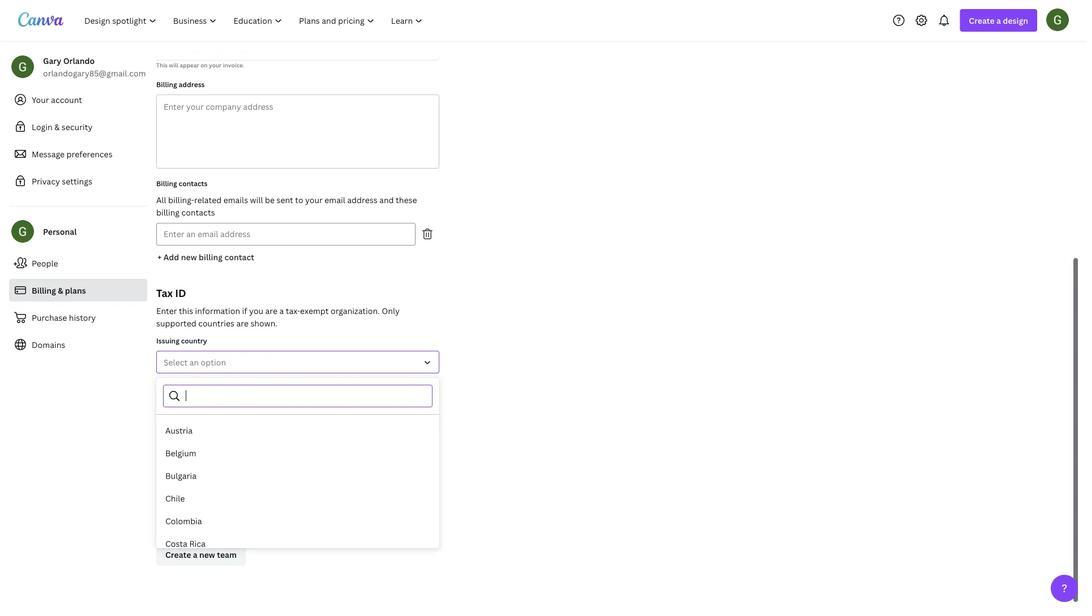 Task type: describe. For each thing, give the bounding box(es) containing it.
message
[[32, 149, 65, 159]]

you
[[249, 306, 263, 316]]

list box containing austria
[[156, 420, 440, 612]]

billing & plans
[[32, 285, 86, 296]]

your account link
[[9, 88, 147, 111]]

email
[[325, 195, 345, 205]]

billing contacts
[[156, 179, 208, 188]]

billing for billing & plans
[[32, 285, 56, 296]]

registered
[[202, 419, 230, 426]]

billing for billing contacts
[[156, 179, 177, 188]]

the
[[175, 419, 184, 426]]

personal
[[43, 226, 77, 237]]

security
[[62, 122, 93, 132]]

issuing country
[[156, 336, 207, 346]]

your
[[32, 94, 49, 105]]

create a new team button
[[156, 544, 246, 566]]

an
[[190, 357, 199, 368]]

Enter your tax ID text field
[[164, 449, 432, 471]]

plans
[[65, 285, 86, 296]]

billing inside 'all billing-related emails will be sent to your email address and these billing contacts'
[[156, 207, 180, 218]]

+ add new billing contact
[[157, 252, 254, 263]]

your inside 'all billing-related emails will be sent to your email address and these billing contacts'
[[305, 195, 323, 205]]

tax
[[263, 419, 272, 426]]

costa rica button
[[156, 533, 440, 556]]

design
[[1003, 15, 1029, 26]]

purchase
[[32, 312, 67, 323]]

gary orlando image
[[1047, 8, 1069, 31]]

domains
[[32, 340, 65, 350]]

costa rica option
[[156, 533, 440, 556]]

a for create a design
[[997, 15, 1001, 26]]

team
[[217, 550, 237, 561]]

invoice. for enter your tax id text box
[[223, 472, 244, 479]]

exempt
[[300, 306, 329, 316]]

domains link
[[9, 334, 147, 356]]

legal
[[156, 380, 174, 390]]

countries
[[198, 318, 235, 329]]

this for enter your company name text box
[[156, 61, 168, 69]]

create a design
[[969, 15, 1029, 26]]

and
[[380, 195, 394, 205]]

billing & plans link
[[9, 279, 147, 302]]

people link
[[9, 252, 147, 275]]

Enter your company address text field
[[157, 95, 439, 168]]

sent
[[277, 195, 293, 205]]

people
[[32, 258, 58, 269]]

Enter your legal company name text field
[[164, 396, 432, 417]]

privacy settings link
[[9, 170, 147, 193]]

id for tax id
[[169, 433, 176, 442]]

login
[[32, 122, 52, 132]]

& for billing
[[58, 285, 63, 296]]

bulgaria
[[165, 471, 197, 482]]

top level navigation element
[[77, 9, 432, 32]]

login & security link
[[9, 116, 147, 138]]

preferences
[[67, 149, 113, 159]]

this will appear on your invoice. for enter your tax id text box
[[156, 472, 244, 479]]

austria button
[[156, 420, 440, 442]]

create a new team
[[165, 550, 237, 561]]

emails
[[224, 195, 248, 205]]

login & security
[[32, 122, 93, 132]]

colombia
[[165, 516, 202, 527]]

message preferences
[[32, 149, 113, 159]]

account
[[51, 94, 82, 105]]

0 horizontal spatial are
[[236, 318, 249, 329]]

a inside tax id enter this information if you are a tax-exempt organization. only supported countries are shown.
[[279, 306, 284, 316]]

be
[[265, 195, 275, 205]]

gary
[[43, 55, 61, 66]]

0 vertical spatial address
[[179, 80, 205, 89]]

only
[[382, 306, 400, 316]]

a for create a new team
[[193, 550, 197, 561]]

on for enter your company name text box
[[201, 61, 208, 69]]

0 vertical spatial name
[[208, 380, 226, 390]]

appear for enter your tax id text box
[[180, 472, 199, 479]]

orlandogary85@gmail.com
[[43, 68, 146, 78]]

these
[[396, 195, 417, 205]]

this for enter your legal company name text field
[[156, 419, 168, 426]]

billing for billing address
[[156, 80, 177, 89]]

rica
[[189, 539, 206, 550]]

create for create a design
[[969, 15, 995, 26]]

colombia button
[[156, 510, 440, 533]]

tax id
[[156, 433, 176, 442]]

this is the name registered under your tax id.
[[156, 419, 280, 426]]

invoice. for enter your company name text box
[[223, 61, 244, 69]]

message preferences link
[[9, 143, 147, 165]]

create a design button
[[960, 9, 1038, 32]]

tax id enter this information if you are a tax-exempt organization. only supported countries are shown.
[[156, 286, 400, 329]]

team
[[156, 516, 183, 530]]

& for login
[[54, 122, 60, 132]]



Task type: vqa. For each thing, say whether or not it's contained in the screenshot.
rightmost brand
no



Task type: locate. For each thing, give the bounding box(es) containing it.
billing
[[156, 80, 177, 89], [156, 179, 177, 188], [32, 285, 56, 296]]

create
[[969, 15, 995, 26], [165, 550, 191, 561]]

new for billing
[[181, 252, 197, 263]]

orlando
[[63, 55, 95, 66]]

0 vertical spatial new
[[181, 252, 197, 263]]

shown.
[[251, 318, 278, 329]]

1 this will appear on your invoice. from the top
[[156, 61, 244, 69]]

this left 'is'
[[156, 419, 168, 426]]

1 horizontal spatial billing
[[199, 252, 223, 263]]

austria option
[[156, 420, 440, 442]]

id for tax id enter this information if you are a tax-exempt organization. only supported countries are shown.
[[175, 286, 186, 300]]

1 vertical spatial this will appear on your invoice.
[[156, 472, 244, 479]]

Enter your company name text field
[[164, 39, 432, 60]]

1 vertical spatial are
[[236, 318, 249, 329]]

0 vertical spatial invoice.
[[223, 61, 244, 69]]

information
[[195, 306, 240, 316]]

purchase history link
[[9, 306, 147, 329]]

tax for tax id enter this information if you are a tax-exempt organization. only supported countries are shown.
[[156, 286, 173, 300]]

on up billing address
[[201, 61, 208, 69]]

id up this
[[175, 286, 186, 300]]

belgium option
[[156, 442, 440, 465]]

chile button
[[156, 488, 440, 510]]

is
[[169, 419, 173, 426]]

your
[[209, 61, 222, 69], [305, 195, 323, 205], [249, 419, 262, 426], [209, 472, 222, 479]]

1 vertical spatial will
[[250, 195, 263, 205]]

1 horizontal spatial create
[[969, 15, 995, 26]]

0 horizontal spatial create
[[165, 550, 191, 561]]

if
[[242, 306, 247, 316]]

tax up enter
[[156, 286, 173, 300]]

0 vertical spatial this
[[156, 61, 168, 69]]

on for enter your tax id text box
[[201, 472, 208, 479]]

0 horizontal spatial name
[[185, 419, 201, 426]]

0 horizontal spatial billing
[[156, 207, 180, 218]]

issuing
[[156, 336, 179, 346]]

0 vertical spatial will
[[169, 61, 179, 69]]

1 vertical spatial new
[[199, 550, 215, 561]]

1 vertical spatial invoice.
[[223, 472, 244, 479]]

under
[[231, 419, 248, 426]]

0 vertical spatial billing
[[156, 80, 177, 89]]

new
[[181, 252, 197, 263], [199, 550, 215, 561]]

on right bulgaria
[[201, 472, 208, 479]]

appear down belgium
[[180, 472, 199, 479]]

name right the
[[185, 419, 201, 426]]

on
[[201, 61, 208, 69], [201, 472, 208, 479]]

id.
[[273, 419, 280, 426]]

0 vertical spatial &
[[54, 122, 60, 132]]

privacy settings
[[32, 176, 92, 187]]

new right add
[[181, 252, 197, 263]]

contacts
[[179, 179, 208, 188], [182, 207, 215, 218]]

this for enter your tax id text box
[[156, 472, 168, 479]]

contacts up billing-
[[179, 179, 208, 188]]

2 tax from the top
[[156, 433, 167, 442]]

new left team
[[199, 550, 215, 561]]

organization.
[[331, 306, 380, 316]]

1 horizontal spatial address
[[347, 195, 378, 205]]

select
[[164, 357, 188, 368]]

2 on from the top
[[201, 472, 208, 479]]

2 horizontal spatial a
[[997, 15, 1001, 26]]

1 horizontal spatial name
[[208, 380, 226, 390]]

0 vertical spatial on
[[201, 61, 208, 69]]

1 vertical spatial &
[[58, 285, 63, 296]]

tax
[[156, 286, 173, 300], [156, 433, 167, 442]]

to
[[295, 195, 303, 205]]

contact
[[225, 252, 254, 263]]

0 vertical spatial id
[[175, 286, 186, 300]]

a inside the create a new team button
[[193, 550, 197, 561]]

1 vertical spatial address
[[347, 195, 378, 205]]

will for enter your tax id text box
[[169, 472, 179, 479]]

all billing-related emails will be sent to your email address and these billing contacts
[[156, 195, 417, 218]]

a inside create a design dropdown button
[[997, 15, 1001, 26]]

contacts down related
[[182, 207, 215, 218]]

option
[[201, 357, 226, 368]]

2 vertical spatial will
[[169, 472, 179, 479]]

this up billing address
[[156, 61, 168, 69]]

billing inside billing & plans link
[[32, 285, 56, 296]]

legal company name
[[156, 380, 226, 390]]

2 this will appear on your invoice. from the top
[[156, 472, 244, 479]]

billing down the all
[[156, 207, 180, 218]]

3 this from the top
[[156, 472, 168, 479]]

supported
[[156, 318, 196, 329]]

tax-
[[286, 306, 300, 316]]

0 vertical spatial this will appear on your invoice.
[[156, 61, 244, 69]]

1 vertical spatial name
[[185, 419, 201, 426]]

1 vertical spatial create
[[165, 550, 191, 561]]

add
[[164, 252, 179, 263]]

purchase history
[[32, 312, 96, 323]]

this
[[179, 306, 193, 316]]

1 horizontal spatial a
[[279, 306, 284, 316]]

austria
[[165, 426, 193, 436]]

0 vertical spatial create
[[969, 15, 995, 26]]

are up shown.
[[265, 306, 278, 316]]

+ add new billing contact button
[[156, 246, 255, 268]]

settings
[[62, 176, 92, 187]]

will
[[169, 61, 179, 69], [250, 195, 263, 205], [169, 472, 179, 479]]

related
[[194, 195, 222, 205]]

address inside 'all billing-related emails will be sent to your email address and these billing contacts'
[[347, 195, 378, 205]]

all
[[156, 195, 166, 205]]

2 vertical spatial this
[[156, 472, 168, 479]]

belgium button
[[156, 442, 440, 465]]

billing
[[156, 207, 180, 218], [199, 252, 223, 263]]

2 appear from the top
[[180, 472, 199, 479]]

select an option
[[164, 357, 226, 368]]

tax up belgium
[[156, 433, 167, 442]]

id down 'is'
[[169, 433, 176, 442]]

1 vertical spatial contacts
[[182, 207, 215, 218]]

chile option
[[156, 488, 440, 510]]

a left design
[[997, 15, 1001, 26]]

& right login
[[54, 122, 60, 132]]

a
[[997, 15, 1001, 26], [279, 306, 284, 316], [193, 550, 197, 561]]

invoice. down top level navigation element
[[223, 61, 244, 69]]

0 vertical spatial a
[[997, 15, 1001, 26]]

new for team
[[199, 550, 215, 561]]

costa
[[165, 539, 187, 550]]

2 this from the top
[[156, 419, 168, 426]]

billing address
[[156, 80, 205, 89]]

billing-
[[168, 195, 194, 205]]

history
[[69, 312, 96, 323]]

privacy
[[32, 176, 60, 187]]

1 vertical spatial this
[[156, 419, 168, 426]]

0 horizontal spatial a
[[193, 550, 197, 561]]

this will appear on your invoice. for enter your company name text box
[[156, 61, 244, 69]]

bulgaria button
[[156, 465, 440, 488]]

2 vertical spatial a
[[193, 550, 197, 561]]

id
[[175, 286, 186, 300], [169, 433, 176, 442]]

chile
[[165, 494, 185, 504]]

billing left contact
[[199, 252, 223, 263]]

create for create a new team
[[165, 550, 191, 561]]

country
[[181, 336, 207, 346]]

this will appear on your invoice. down belgium
[[156, 472, 244, 479]]

name down option
[[208, 380, 226, 390]]

invoice. right bulgaria
[[223, 472, 244, 479]]

1 horizontal spatial are
[[265, 306, 278, 316]]

billing inside + add new billing contact button
[[199, 252, 223, 263]]

None search field
[[186, 386, 425, 407]]

0 vertical spatial tax
[[156, 286, 173, 300]]

will for enter your company name text box
[[169, 61, 179, 69]]

are
[[265, 306, 278, 316], [236, 318, 249, 329]]

1 appear from the top
[[180, 61, 199, 69]]

create inside dropdown button
[[969, 15, 995, 26]]

a left tax-
[[279, 306, 284, 316]]

contacts inside 'all billing-related emails will be sent to your email address and these billing contacts'
[[182, 207, 215, 218]]

0 horizontal spatial address
[[179, 80, 205, 89]]

1 vertical spatial a
[[279, 306, 284, 316]]

costa rica
[[165, 539, 206, 550]]

are down the if at the left of page
[[236, 318, 249, 329]]

colombia option
[[156, 510, 440, 533]]

2 invoice. from the top
[[223, 472, 244, 479]]

company
[[175, 380, 206, 390]]

1 vertical spatial on
[[201, 472, 208, 479]]

bulgaria option
[[156, 465, 440, 488]]

1 vertical spatial appear
[[180, 472, 199, 479]]

1 invoice. from the top
[[223, 61, 244, 69]]

appear for enter your company name text box
[[180, 61, 199, 69]]

1 horizontal spatial new
[[199, 550, 215, 561]]

0 vertical spatial contacts
[[179, 179, 208, 188]]

belgium
[[165, 448, 196, 459]]

enter
[[156, 306, 177, 316]]

0 vertical spatial are
[[265, 306, 278, 316]]

1 vertical spatial tax
[[156, 433, 167, 442]]

Enter an email address text field
[[164, 224, 408, 245]]

1 this from the top
[[156, 61, 168, 69]]

+
[[157, 252, 162, 263]]

this will appear on your invoice. up billing address
[[156, 61, 244, 69]]

gary orlando orlandogary85@gmail.com
[[43, 55, 146, 78]]

will left be on the top left
[[250, 195, 263, 205]]

will inside 'all billing-related emails will be sent to your email address and these billing contacts'
[[250, 195, 263, 205]]

list box
[[156, 420, 440, 612]]

& left plans
[[58, 285, 63, 296]]

Select an option button
[[156, 351, 440, 374]]

1 vertical spatial billing
[[156, 179, 177, 188]]

tax for tax id
[[156, 433, 167, 442]]

create inside button
[[165, 550, 191, 561]]

&
[[54, 122, 60, 132], [58, 285, 63, 296]]

tax inside tax id enter this information if you are a tax-exempt organization. only supported countries are shown.
[[156, 286, 173, 300]]

0 vertical spatial appear
[[180, 61, 199, 69]]

0 horizontal spatial new
[[181, 252, 197, 263]]

your account
[[32, 94, 82, 105]]

appear up billing address
[[180, 61, 199, 69]]

1 vertical spatial id
[[169, 433, 176, 442]]

appear
[[180, 61, 199, 69], [180, 472, 199, 479]]

a right costa
[[193, 550, 197, 561]]

1 on from the top
[[201, 61, 208, 69]]

invoice.
[[223, 61, 244, 69], [223, 472, 244, 479]]

will up billing address
[[169, 61, 179, 69]]

1 vertical spatial billing
[[199, 252, 223, 263]]

address
[[179, 80, 205, 89], [347, 195, 378, 205]]

will down belgium
[[169, 472, 179, 479]]

id inside tax id enter this information if you are a tax-exempt organization. only supported countries are shown.
[[175, 286, 186, 300]]

1 tax from the top
[[156, 286, 173, 300]]

this up "chile"
[[156, 472, 168, 479]]

0 vertical spatial billing
[[156, 207, 180, 218]]

2 vertical spatial billing
[[32, 285, 56, 296]]



